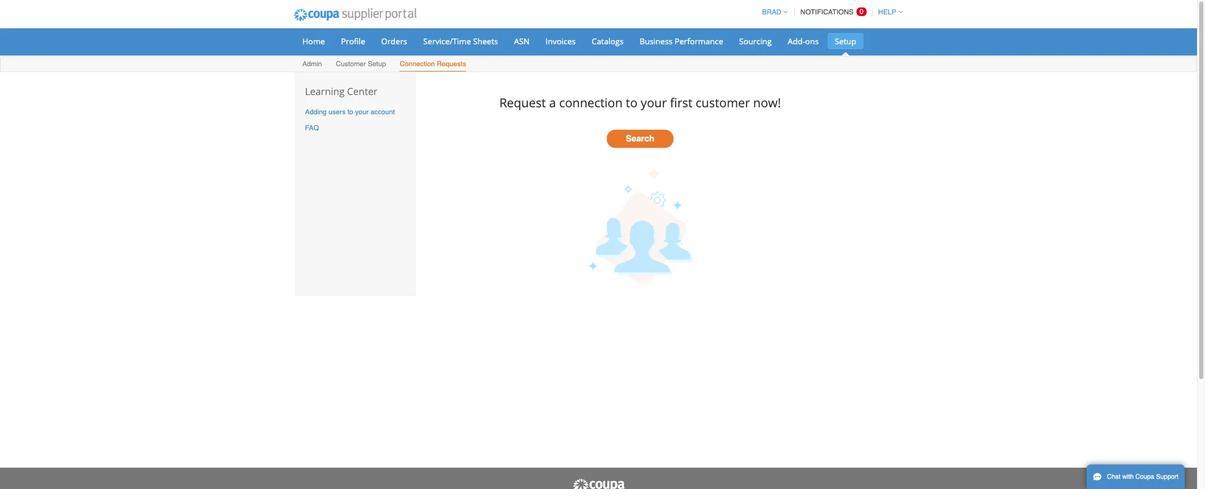 Task type: locate. For each thing, give the bounding box(es) containing it.
sourcing
[[740, 36, 772, 46]]

to
[[626, 94, 638, 111], [348, 108, 353, 116]]

add-
[[788, 36, 806, 46]]

brad link
[[758, 8, 788, 16]]

search
[[626, 134, 655, 144]]

setup
[[835, 36, 857, 46], [368, 60, 386, 68]]

adding users to your account link
[[305, 108, 395, 116]]

to right users
[[348, 108, 353, 116]]

0 horizontal spatial coupa supplier portal image
[[286, 2, 424, 28]]

1 vertical spatial coupa supplier portal image
[[572, 478, 626, 489]]

performance
[[675, 36, 724, 46]]

faq
[[305, 124, 319, 132]]

chat with coupa support
[[1108, 473, 1179, 481]]

orders link
[[374, 33, 414, 49]]

connection requests
[[400, 60, 466, 68]]

setup right customer
[[368, 60, 386, 68]]

notifications
[[801, 8, 854, 16]]

profile
[[341, 36, 365, 46]]

service/time sheets
[[423, 36, 498, 46]]

your left first
[[641, 94, 667, 111]]

navigation
[[758, 2, 903, 22]]

customer
[[696, 94, 750, 111]]

catalogs link
[[585, 33, 631, 49]]

1 horizontal spatial to
[[626, 94, 638, 111]]

coupa supplier portal image
[[286, 2, 424, 28], [572, 478, 626, 489]]

0 vertical spatial coupa supplier portal image
[[286, 2, 424, 28]]

your
[[641, 94, 667, 111], [355, 108, 369, 116]]

customer setup
[[336, 60, 386, 68]]

1 horizontal spatial your
[[641, 94, 667, 111]]

adding users to your account
[[305, 108, 395, 116]]

0 horizontal spatial to
[[348, 108, 353, 116]]

navigation containing notifications 0
[[758, 2, 903, 22]]

to up search
[[626, 94, 638, 111]]

0 vertical spatial setup
[[835, 36, 857, 46]]

business performance
[[640, 36, 724, 46]]

sourcing link
[[733, 33, 779, 49]]

setup down "notifications 0"
[[835, 36, 857, 46]]

sheets
[[473, 36, 498, 46]]

your down center
[[355, 108, 369, 116]]

1 vertical spatial setup
[[368, 60, 386, 68]]

service/time sheets link
[[416, 33, 505, 49]]

account
[[371, 108, 395, 116]]

with
[[1123, 473, 1134, 481]]

invoices link
[[539, 33, 583, 49]]



Task type: vqa. For each thing, say whether or not it's contained in the screenshot.
Adding users to your account
yes



Task type: describe. For each thing, give the bounding box(es) containing it.
asn
[[514, 36, 530, 46]]

add-ons link
[[781, 33, 826, 49]]

home
[[302, 36, 325, 46]]

connection
[[400, 60, 435, 68]]

adding
[[305, 108, 327, 116]]

chat with coupa support button
[[1087, 465, 1186, 489]]

help
[[879, 8, 897, 16]]

0 horizontal spatial setup
[[368, 60, 386, 68]]

customer setup link
[[335, 58, 387, 72]]

first
[[670, 94, 693, 111]]

a
[[549, 94, 556, 111]]

connection
[[559, 94, 623, 111]]

search button
[[607, 130, 674, 148]]

ons
[[806, 36, 819, 46]]

request a connection to your first customer now!
[[500, 94, 781, 111]]

asn link
[[507, 33, 537, 49]]

learning center
[[305, 85, 378, 98]]

home link
[[296, 33, 332, 49]]

0
[[860, 7, 864, 15]]

business
[[640, 36, 673, 46]]

business performance link
[[633, 33, 730, 49]]

requests
[[437, 60, 466, 68]]

invoices
[[546, 36, 576, 46]]

learning
[[305, 85, 345, 98]]

customer
[[336, 60, 366, 68]]

coupa
[[1136, 473, 1155, 481]]

request
[[500, 94, 546, 111]]

faq link
[[305, 124, 319, 132]]

center
[[347, 85, 378, 98]]

0 horizontal spatial your
[[355, 108, 369, 116]]

users
[[329, 108, 346, 116]]

brad
[[763, 8, 782, 16]]

catalogs
[[592, 36, 624, 46]]

now!
[[754, 94, 781, 111]]

support
[[1157, 473, 1179, 481]]

setup link
[[828, 33, 864, 49]]

help link
[[874, 8, 903, 16]]

service/time
[[423, 36, 471, 46]]

add-ons
[[788, 36, 819, 46]]

1 horizontal spatial coupa supplier portal image
[[572, 478, 626, 489]]

chat
[[1108, 473, 1121, 481]]

connection requests link
[[399, 58, 467, 72]]

admin
[[302, 60, 322, 68]]

1 horizontal spatial setup
[[835, 36, 857, 46]]

orders
[[381, 36, 407, 46]]

admin link
[[302, 58, 323, 72]]

profile link
[[334, 33, 372, 49]]

notifications 0
[[801, 7, 864, 16]]



